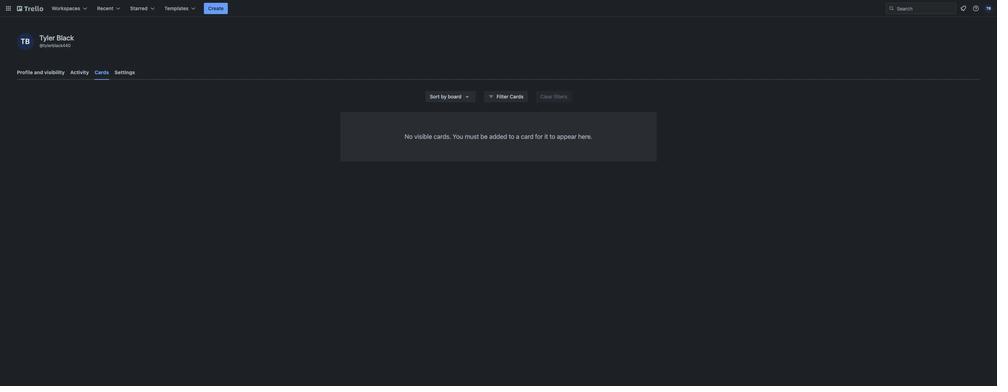 Task type: describe. For each thing, give the bounding box(es) containing it.
must
[[465, 133, 479, 140]]

templates button
[[160, 3, 200, 14]]

for
[[535, 133, 543, 140]]

@
[[39, 43, 43, 48]]

black
[[57, 34, 74, 42]]

cards.
[[434, 133, 451, 140]]

back to home image
[[17, 3, 43, 14]]

settings link
[[115, 66, 135, 79]]

filter cards button
[[484, 91, 528, 102]]

you
[[453, 133, 463, 140]]

activity
[[70, 69, 89, 75]]

clear filters button
[[536, 91, 572, 102]]

1 to from the left
[[509, 133, 515, 140]]

Search field
[[895, 3, 956, 14]]

sort
[[430, 94, 440, 100]]

starred button
[[126, 3, 159, 14]]

0 vertical spatial cards
[[95, 69, 109, 75]]

card
[[521, 133, 534, 140]]

filter cards
[[497, 94, 524, 100]]

tyler black @ tylerblack440
[[39, 34, 74, 48]]

clear filters
[[541, 94, 567, 100]]

starred
[[130, 5, 148, 11]]

a
[[516, 133, 520, 140]]

cards inside filter cards button
[[510, 94, 524, 100]]

tyler
[[39, 34, 55, 42]]

activity link
[[70, 66, 89, 79]]

0 notifications image
[[959, 4, 968, 13]]

recent
[[97, 5, 113, 11]]

added
[[489, 133, 507, 140]]



Task type: vqa. For each thing, say whether or not it's contained in the screenshot.
James in the James Peterson @jamespeterson93
no



Task type: locate. For each thing, give the bounding box(es) containing it.
cards right filter
[[510, 94, 524, 100]]

no
[[405, 133, 413, 140]]

open information menu image
[[973, 5, 980, 12]]

filters
[[554, 94, 567, 100]]

sort by board button
[[426, 91, 476, 102]]

workspaces
[[52, 5, 80, 11]]

be
[[481, 133, 488, 140]]

cards link
[[95, 66, 109, 80]]

tylerblack440
[[43, 43, 71, 48]]

by
[[441, 94, 447, 100]]

visible
[[414, 133, 432, 140]]

filter
[[497, 94, 509, 100]]

search image
[[889, 6, 895, 11]]

here.
[[578, 133, 593, 140]]

templates
[[164, 5, 189, 11]]

0 horizontal spatial to
[[509, 133, 515, 140]]

and
[[34, 69, 43, 75]]

appear
[[557, 133, 577, 140]]

no visible cards. you must be added to a card for it to appear here.
[[405, 133, 593, 140]]

visibility
[[44, 69, 65, 75]]

settings
[[115, 69, 135, 75]]

1 horizontal spatial cards
[[510, 94, 524, 100]]

sort by board
[[430, 94, 462, 100]]

cards
[[95, 69, 109, 75], [510, 94, 524, 100]]

1 vertical spatial cards
[[510, 94, 524, 100]]

2 to from the left
[[550, 133, 555, 140]]

profile and visibility link
[[17, 66, 65, 79]]

create button
[[204, 3, 228, 14]]

to
[[509, 133, 515, 140], [550, 133, 555, 140]]

to right the 'it'
[[550, 133, 555, 140]]

workspaces button
[[47, 3, 91, 14]]

to left a
[[509, 133, 515, 140]]

board
[[448, 94, 462, 100]]

1 horizontal spatial to
[[550, 133, 555, 140]]

create
[[208, 5, 224, 11]]

0 horizontal spatial cards
[[95, 69, 109, 75]]

profile and visibility
[[17, 69, 65, 75]]

profile
[[17, 69, 33, 75]]

recent button
[[93, 3, 125, 14]]

clear
[[541, 94, 553, 100]]

tyler black (tylerblack440) image
[[985, 4, 993, 13]]

cards right activity
[[95, 69, 109, 75]]

primary element
[[0, 0, 997, 17]]

it
[[545, 133, 548, 140]]

tyler black (tylerblack440) image
[[17, 33, 34, 50]]



